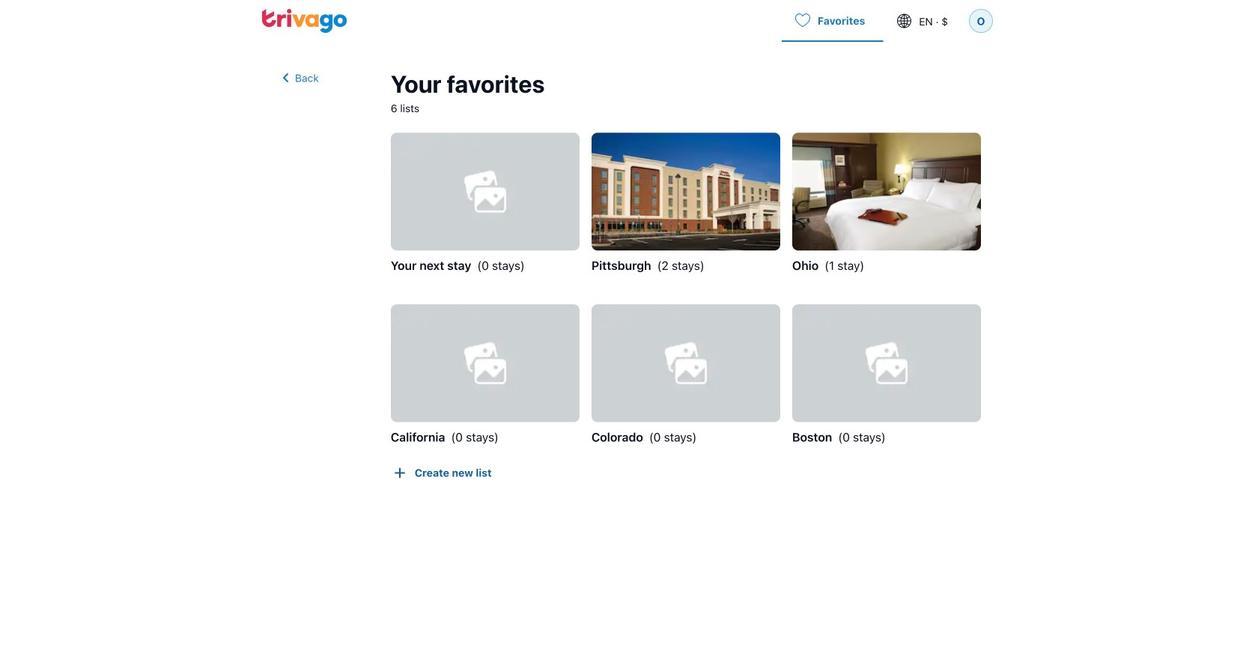 Task type: describe. For each thing, give the bounding box(es) containing it.
california image
[[391, 305, 579, 423]]

boston image
[[792, 305, 981, 423]]

colorado image
[[591, 305, 780, 423]]

your next stay image
[[391, 133, 579, 251]]



Task type: vqa. For each thing, say whether or not it's contained in the screenshot.
bottom "PER"
no



Task type: locate. For each thing, give the bounding box(es) containing it.
pittsburgh image
[[591, 133, 780, 251]]

ohio image
[[792, 133, 981, 251]]

trivago logo image
[[262, 9, 347, 33]]



